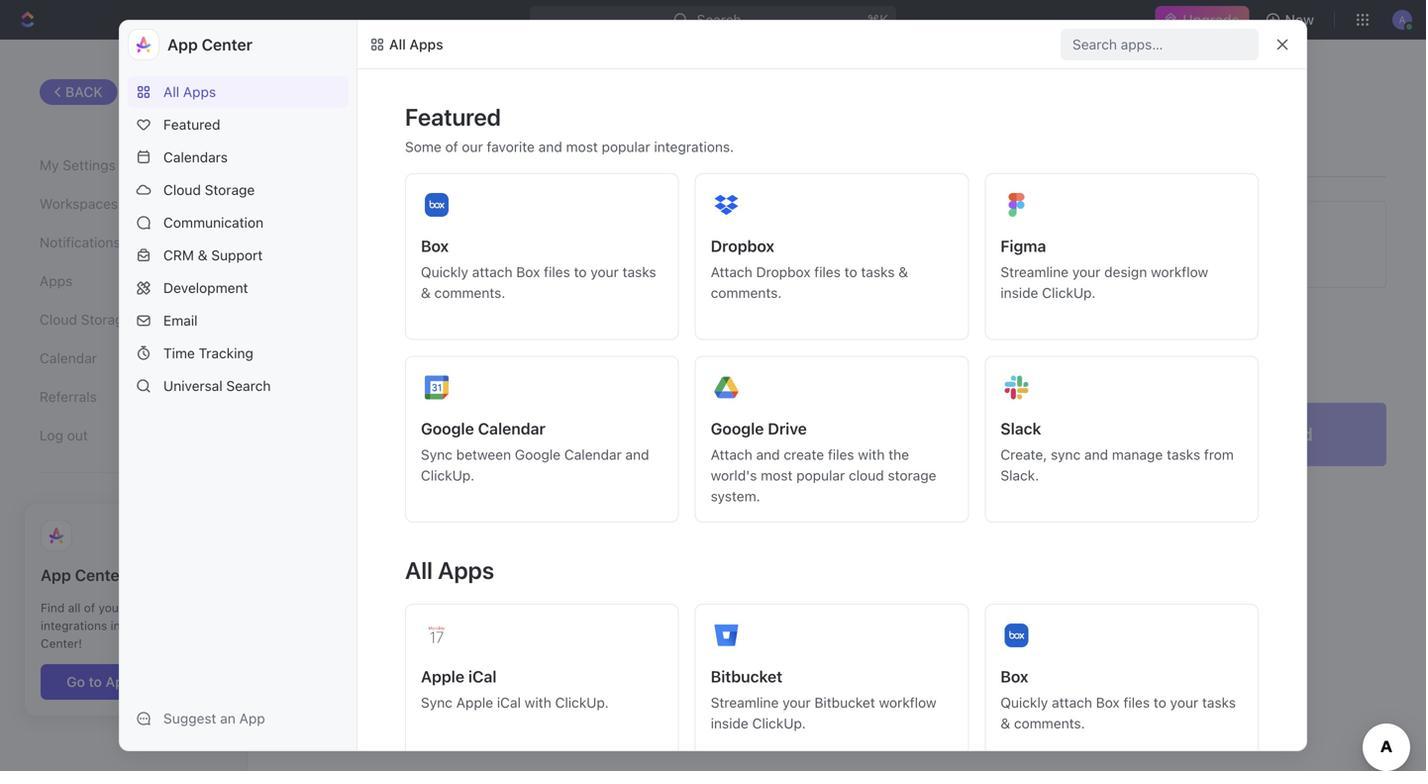 Task type: describe. For each thing, give the bounding box(es) containing it.
colors,
[[543, 249, 584, 264]]

label
[[416, 225, 453, 245]]

development
[[163, 280, 248, 296]]

and inside "slack create, sync and manage tasks from slack."
[[1085, 447, 1108, 463]]

1 horizontal spatial calendar
[[478, 419, 546, 438]]

out
[[67, 428, 88, 444]]

to inside 'button'
[[89, 674, 102, 691]]

clickup. for apple
[[555, 695, 609, 711]]

& inside dropbox attach dropbox files to tasks & comments.
[[899, 264, 908, 280]]

0 horizontal spatial comments.
[[434, 285, 505, 301]]

app inside 'button'
[[239, 711, 265, 727]]

url.
[[705, 249, 733, 264]]

0 horizontal spatial all apps link
[[128, 76, 349, 108]]

inside for bitbucket
[[711, 716, 749, 732]]

and inside white label skin clickup with your brand colors, logo, and a custom url.
[[620, 249, 643, 264]]

streamline for figma
[[1001, 264, 1069, 280]]

0 horizontal spatial app center
[[41, 566, 126, 585]]

communication
[[163, 214, 264, 231]]

1 vertical spatial cloud storage
[[40, 312, 131, 328]]

featured for featured
[[163, 116, 220, 133]]

new
[[1285, 11, 1314, 28]]

workflow for figma
[[1151, 264, 1209, 280]]

universal search
[[163, 378, 271, 394]]

development link
[[128, 272, 349, 304]]

world's
[[711, 468, 757, 484]]

manage
[[1112, 447, 1163, 463]]

the
[[889, 447, 909, 463]]

0 vertical spatial cloud storage
[[163, 182, 255, 198]]

Team Na﻿me text field
[[357, 130, 1387, 176]]

create,
[[1001, 447, 1047, 463]]

0 vertical spatial all apps link
[[366, 33, 447, 56]]

off
[[583, 335, 600, 350]]

turn
[[527, 335, 554, 350]]

log out
[[40, 428, 88, 444]]

0 horizontal spatial cloud
[[40, 312, 77, 328]]

popular inside featured some of our favorite and most popular integrations.
[[602, 139, 650, 155]]

upgrade
[[1183, 11, 1240, 28]]

calendars
[[163, 149, 228, 165]]

and inside google drive attach and create files with the world's most popular cloud storage system.
[[756, 447, 780, 463]]

featured some of our favorite and most popular integrations.
[[405, 103, 734, 155]]

suggest an app button
[[128, 703, 349, 735]]

center inside dialog
[[202, 35, 253, 54]]

favorite
[[487, 139, 535, 155]]

time tracking link
[[128, 338, 349, 369]]

Search apps… field
[[1073, 33, 1251, 56]]

your inside the bitbucket streamline your bitbucket workflow inside clickup.
[[783, 695, 811, 711]]

my settings link
[[40, 149, 207, 182]]

of for find
[[84, 601, 95, 615]]

comments. inside dropbox attach dropbox files to tasks & comments.
[[711, 285, 782, 301]]

notifications
[[40, 234, 120, 251]]

crm & support
[[163, 247, 263, 263]]

files inside google drive attach and create files with the world's most popular cloud storage system.
[[828, 447, 854, 463]]

1 horizontal spatial google
[[515, 447, 561, 463]]

app inside 'button'
[[106, 674, 132, 691]]

universal
[[163, 378, 223, 394]]

saved button
[[1189, 403, 1387, 467]]

2 vertical spatial all
[[405, 557, 433, 584]]

your inside figma streamline your design workflow inside clickup.
[[1073, 264, 1101, 280]]

my
[[40, 157, 59, 174]]

apps
[[127, 601, 154, 615]]

apps link
[[40, 265, 207, 298]]

most inside featured some of our favorite and most popular integrations.
[[566, 139, 598, 155]]

support
[[211, 247, 263, 263]]

communication link
[[128, 207, 349, 239]]

create
[[784, 447, 824, 463]]

design
[[1105, 264, 1147, 280]]

designed
[[723, 335, 779, 350]]

1 vertical spatial all apps
[[163, 84, 216, 100]]

search...
[[697, 11, 753, 28]]

0 vertical spatial all apps
[[389, 36, 443, 52]]

0 horizontal spatial center
[[75, 566, 126, 585]]

1 vertical spatial all
[[163, 84, 179, 100]]

⌘k
[[867, 11, 889, 28]]

tasks inside "slack create, sync and manage tasks from slack."
[[1167, 447, 1201, 463]]

clickup. for bitbucket
[[752, 716, 806, 732]]

workspaces
[[40, 196, 118, 212]]

slack
[[1001, 419, 1042, 438]]

tasks inside dropbox attach dropbox files to tasks & comments.
[[861, 264, 895, 280]]

0 horizontal spatial storage
[[81, 312, 131, 328]]

suggest an app
[[163, 711, 265, 727]]

skin
[[366, 249, 392, 264]]

this
[[557, 335, 579, 350]]

new button
[[1258, 4, 1326, 36]]

time inside dialog
[[163, 345, 195, 362]]

my settings
[[40, 157, 116, 174]]

0 vertical spatial box quickly attach box files to your tasks & comments.
[[421, 237, 656, 301]]

center inside 'button'
[[136, 674, 180, 691]]

email
[[163, 313, 198, 329]]

dropbox attach dropbox files to tasks & comments.
[[711, 237, 908, 301]]

find all of your apps and integrations in our new app center!
[[41, 601, 194, 651]]

integrations
[[41, 619, 107, 633]]

log
[[40, 428, 63, 444]]

time tracking
[[163, 345, 253, 362]]

cloud inside dialog
[[163, 182, 201, 198]]

with inside google drive attach and create files with the world's most popular cloud storage system.
[[858, 447, 885, 463]]

google calendar sync between google calendar and clickup.
[[421, 419, 649, 484]]

saved
[[1262, 424, 1313, 445]]

1 vertical spatial bitbucket
[[815, 695, 875, 711]]

figma
[[1001, 237, 1046, 256]]

workspace settings
[[287, 77, 474, 102]]

custom
[[657, 249, 701, 264]]

system.
[[711, 488, 760, 505]]

universal search link
[[128, 370, 349, 402]]

attach inside dropbox attach dropbox files to tasks & comments.
[[711, 264, 753, 280]]

0 vertical spatial apple
[[421, 668, 465, 686]]

app up featured link
[[167, 35, 198, 54]]

notifications link
[[40, 226, 207, 260]]

1 vertical spatial dropbox
[[756, 264, 811, 280]]

slack create, sync and manage tasks from slack.
[[1001, 419, 1234, 484]]

2 vertical spatial all apps
[[405, 557, 494, 584]]

0 horizontal spatial quickly
[[421, 264, 468, 280]]

brand
[[505, 249, 539, 264]]

to inside dropbox attach dropbox files to tasks & comments.
[[845, 264, 857, 280]]

and inside find all of your apps and integrations in our new app center!
[[157, 601, 178, 615]]

google for google drive
[[711, 419, 764, 438]]

clickup
[[396, 249, 442, 264]]

inside for figma
[[1001, 285, 1039, 301]]

your inside white label skin clickup with your brand colors, logo, and a custom url.
[[474, 249, 501, 264]]

1 vertical spatial apple
[[456, 695, 493, 711]]

workflow for bitbucket
[[879, 695, 937, 711]]

1 horizontal spatial box quickly attach box files to your tasks & comments.
[[1001, 668, 1236, 732]]

personal workspace layout time to collaborate? turn this off to show all features designed for team productivity.
[[401, 313, 910, 350]]

0 vertical spatial attach
[[472, 264, 513, 280]]

sync for google
[[421, 447, 453, 463]]

slack.
[[1001, 468, 1039, 484]]

cloud
[[849, 468, 884, 484]]

1 horizontal spatial quickly
[[1001, 695, 1048, 711]]

featured link
[[128, 109, 349, 141]]

dialog containing featured
[[119, 20, 1307, 772]]

new
[[146, 619, 169, 633]]

0 horizontal spatial bitbucket
[[711, 668, 783, 686]]

calendar inside calendar link
[[40, 350, 97, 367]]



Task type: vqa. For each thing, say whether or not it's contained in the screenshot.
bottommost of
yes



Task type: locate. For each thing, give the bounding box(es) containing it.
box quickly attach box files to your tasks & comments.
[[421, 237, 656, 301], [1001, 668, 1236, 732]]

all
[[389, 36, 406, 52], [163, 84, 179, 100], [405, 557, 433, 584]]

an
[[220, 711, 236, 727]]

dropbox right the url. on the top of the page
[[756, 264, 811, 280]]

upgrade link
[[1155, 6, 1250, 34]]

workspace down l_lxf icon
[[287, 77, 392, 102]]

0 vertical spatial storage
[[205, 182, 255, 198]]

streamline inside figma streamline your design workflow inside clickup.
[[1001, 264, 1069, 280]]

of right some
[[445, 139, 458, 155]]

workspace for delete workspace
[[343, 424, 432, 445]]

0 vertical spatial all
[[654, 335, 667, 350]]

1 vertical spatial inside
[[711, 716, 749, 732]]

1 vertical spatial with
[[858, 447, 885, 463]]

a
[[646, 249, 653, 264]]

app
[[167, 35, 198, 54], [41, 566, 71, 585], [172, 619, 194, 633], [106, 674, 132, 691], [239, 711, 265, 727]]

storage inside dialog
[[205, 182, 255, 198]]

streamline for bitbucket
[[711, 695, 779, 711]]

center!
[[41, 637, 82, 651]]

settings right the my
[[63, 157, 116, 174]]

our inside featured some of our favorite and most popular integrations.
[[462, 139, 483, 155]]

popular down create
[[797, 468, 845, 484]]

storage
[[205, 182, 255, 198], [81, 312, 131, 328]]

cloud down calendars
[[163, 182, 201, 198]]

1 horizontal spatial cloud storage
[[163, 182, 255, 198]]

app center inside dialog
[[167, 35, 253, 54]]

1 vertical spatial box quickly attach box files to your tasks & comments.
[[1001, 668, 1236, 732]]

0 horizontal spatial popular
[[602, 139, 650, 155]]

delete
[[287, 424, 339, 445]]

1 sync from the top
[[421, 447, 453, 463]]

sync inside apple ical sync apple ical with clickup.
[[421, 695, 453, 711]]

workspaces link
[[40, 187, 207, 221]]

1 vertical spatial all
[[68, 601, 81, 615]]

and
[[539, 139, 562, 155], [620, 249, 643, 264], [626, 447, 649, 463], [756, 447, 780, 463], [1085, 447, 1108, 463], [157, 601, 178, 615]]

clickup. for figma
[[1042, 285, 1096, 301]]

crm
[[163, 247, 194, 263]]

settings up some
[[396, 77, 474, 102]]

time inside 'personal workspace layout time to collaborate? turn this off to show all features designed for team productivity.'
[[401, 335, 431, 350]]

calendar link
[[40, 342, 207, 376]]

apple
[[421, 668, 465, 686], [456, 695, 493, 711]]

time down personal at the left top of page
[[401, 335, 431, 350]]

0 horizontal spatial workflow
[[879, 695, 937, 711]]

1 horizontal spatial popular
[[797, 468, 845, 484]]

1 horizontal spatial storage
[[205, 182, 255, 198]]

white label skin clickup with your brand colors, logo, and a custom url.
[[366, 225, 733, 264]]

workflow inside the bitbucket streamline your bitbucket workflow inside clickup.
[[879, 695, 937, 711]]

suggest
[[163, 711, 216, 727]]

2 vertical spatial calendar
[[564, 447, 622, 463]]

1 horizontal spatial with
[[525, 695, 551, 711]]

ical
[[468, 668, 497, 686], [497, 695, 521, 711]]

most down create
[[761, 468, 793, 484]]

app right new
[[172, 619, 194, 633]]

2 attach from the top
[[711, 447, 753, 463]]

1 vertical spatial workspace
[[469, 313, 551, 331]]

log out link
[[40, 419, 207, 453]]

featured for featured some of our favorite and most popular integrations.
[[405, 103, 501, 131]]

l_lxf image
[[369, 37, 385, 52]]

1 horizontal spatial attach
[[1052, 695, 1092, 711]]

0 horizontal spatial attach
[[472, 264, 513, 280]]

1 vertical spatial streamline
[[711, 695, 779, 711]]

workflow
[[1151, 264, 1209, 280], [879, 695, 937, 711]]

0 vertical spatial with
[[446, 249, 471, 264]]

time
[[401, 335, 431, 350], [163, 345, 195, 362]]

features
[[671, 335, 720, 350]]

& inside 'crm & support' link
[[198, 247, 208, 263]]

2 sync from the top
[[421, 695, 453, 711]]

delete workspace button
[[287, 413, 432, 457]]

our right in
[[124, 619, 142, 633]]

cloud storage up "communication"
[[163, 182, 255, 198]]

crm & support link
[[128, 240, 349, 271]]

with inside apple ical sync apple ical with clickup.
[[525, 695, 551, 711]]

most
[[566, 139, 598, 155], [761, 468, 793, 484]]

1 horizontal spatial bitbucket
[[815, 695, 875, 711]]

settings for workspace settings
[[396, 77, 474, 102]]

search
[[226, 378, 271, 394]]

app right "an"
[[239, 711, 265, 727]]

2 vertical spatial center
[[136, 674, 180, 691]]

calendars link
[[128, 142, 349, 173]]

back
[[65, 84, 103, 100]]

drive
[[768, 419, 807, 438]]

attach right custom on the left
[[711, 264, 753, 280]]

0 vertical spatial sync
[[421, 447, 453, 463]]

1 horizontal spatial time
[[401, 335, 431, 350]]

app center up featured link
[[167, 35, 253, 54]]

dropbox
[[711, 237, 775, 256], [756, 264, 811, 280]]

1 vertical spatial sync
[[421, 695, 453, 711]]

files
[[544, 264, 570, 280], [814, 264, 841, 280], [828, 447, 854, 463], [1124, 695, 1150, 711]]

app right go
[[106, 674, 132, 691]]

1 vertical spatial quickly
[[1001, 695, 1048, 711]]

0 vertical spatial ical
[[468, 668, 497, 686]]

google up between
[[421, 419, 474, 438]]

layout
[[555, 313, 605, 331]]

1 horizontal spatial settings
[[396, 77, 474, 102]]

dialog
[[119, 20, 1307, 772]]

google right between
[[515, 447, 561, 463]]

most right favorite
[[566, 139, 598, 155]]

0 vertical spatial most
[[566, 139, 598, 155]]

sync inside google calendar sync between google calendar and clickup.
[[421, 447, 453, 463]]

0 horizontal spatial streamline
[[711, 695, 779, 711]]

center up suggest
[[136, 674, 180, 691]]

go to app center button
[[41, 665, 206, 700]]

1 horizontal spatial inside
[[1001, 285, 1039, 301]]

figma streamline your design workflow inside clickup.
[[1001, 237, 1209, 301]]

2 vertical spatial workspace
[[343, 424, 432, 445]]

from
[[1204, 447, 1234, 463]]

1 horizontal spatial workflow
[[1151, 264, 1209, 280]]

1 attach from the top
[[711, 264, 753, 280]]

1 horizontal spatial featured
[[405, 103, 501, 131]]

0 vertical spatial dropbox
[[711, 237, 775, 256]]

attach
[[711, 264, 753, 280], [711, 447, 753, 463]]

0 horizontal spatial calendar
[[40, 350, 97, 367]]

tasks
[[623, 264, 656, 280], [861, 264, 895, 280], [1167, 447, 1201, 463], [1202, 695, 1236, 711]]

of inside find all of your apps and integrations in our new app center!
[[84, 601, 95, 615]]

integrations.
[[654, 139, 734, 155]]

1 horizontal spatial our
[[462, 139, 483, 155]]

some
[[405, 139, 442, 155]]

0 vertical spatial our
[[462, 139, 483, 155]]

and inside featured some of our favorite and most popular integrations.
[[539, 139, 562, 155]]

and inside google calendar sync between google calendar and clickup.
[[626, 447, 649, 463]]

of inside featured some of our favorite and most popular integrations.
[[445, 139, 458, 155]]

1 vertical spatial workflow
[[879, 695, 937, 711]]

1 vertical spatial cloud storage link
[[40, 303, 207, 337]]

center up featured link
[[202, 35, 253, 54]]

all
[[654, 335, 667, 350], [68, 601, 81, 615]]

clickup. inside figma streamline your design workflow inside clickup.
[[1042, 285, 1096, 301]]

most inside google drive attach and create files with the world's most popular cloud storage system.
[[761, 468, 793, 484]]

tracking
[[199, 345, 253, 362]]

cloud down apps link
[[40, 312, 77, 328]]

0 horizontal spatial of
[[84, 601, 95, 615]]

workspace inside 'personal workspace layout time to collaborate? turn this off to show all features designed for team productivity.'
[[469, 313, 551, 331]]

google up world's
[[711, 419, 764, 438]]

all inside find all of your apps and integrations in our new app center!
[[68, 601, 81, 615]]

1 vertical spatial of
[[84, 601, 95, 615]]

storage
[[888, 468, 937, 484]]

clickup. inside google calendar sync between google calendar and clickup.
[[421, 468, 475, 484]]

0 horizontal spatial time
[[163, 345, 195, 362]]

logo,
[[587, 249, 617, 264]]

clickup. inside the bitbucket streamline your bitbucket workflow inside clickup.
[[752, 716, 806, 732]]

collaborate?
[[450, 335, 523, 350]]

storage down calendars link
[[205, 182, 255, 198]]

2 horizontal spatial with
[[858, 447, 885, 463]]

center up in
[[75, 566, 126, 585]]

cloud storage link
[[128, 174, 349, 206], [40, 303, 207, 337]]

between
[[456, 447, 511, 463]]

sync for apple
[[421, 695, 453, 711]]

our left favorite
[[462, 139, 483, 155]]

popular left 'integrations.'
[[602, 139, 650, 155]]

google for google calendar
[[421, 419, 474, 438]]

0 horizontal spatial box quickly attach box files to your tasks & comments.
[[421, 237, 656, 301]]

bitbucket streamline your bitbucket workflow inside clickup.
[[711, 668, 937, 732]]

inside inside the bitbucket streamline your bitbucket workflow inside clickup.
[[711, 716, 749, 732]]

of up integrations
[[84, 601, 95, 615]]

cloud storage link up communication 'link'
[[128, 174, 349, 206]]

0 vertical spatial center
[[202, 35, 253, 54]]

your
[[474, 249, 501, 264], [591, 264, 619, 280], [1073, 264, 1101, 280], [99, 601, 123, 615], [783, 695, 811, 711], [1170, 695, 1199, 711]]

google
[[421, 419, 474, 438], [711, 419, 764, 438], [515, 447, 561, 463]]

1 horizontal spatial all
[[654, 335, 667, 350]]

0 horizontal spatial inside
[[711, 716, 749, 732]]

0 vertical spatial settings
[[396, 77, 474, 102]]

1 vertical spatial attach
[[1052, 695, 1092, 711]]

files inside dropbox attach dropbox files to tasks & comments.
[[814, 264, 841, 280]]

featured up calendars
[[163, 116, 220, 133]]

sync
[[1051, 447, 1081, 463]]

featured
[[405, 103, 501, 131], [163, 116, 220, 133]]

0 horizontal spatial settings
[[63, 157, 116, 174]]

0 horizontal spatial featured
[[163, 116, 220, 133]]

0 vertical spatial all
[[389, 36, 406, 52]]

0 vertical spatial workflow
[[1151, 264, 1209, 280]]

of for featured
[[445, 139, 458, 155]]

attach inside google drive attach and create files with the world's most popular cloud storage system.
[[711, 447, 753, 463]]

1 vertical spatial center
[[75, 566, 126, 585]]

all up integrations
[[68, 601, 81, 615]]

popular inside google drive attach and create files with the world's most popular cloud storage system.
[[797, 468, 845, 484]]

1 vertical spatial popular
[[797, 468, 845, 484]]

workspace up "collaborate?"
[[469, 313, 551, 331]]

app inside find all of your apps and integrations in our new app center!
[[172, 619, 194, 633]]

time down email
[[163, 345, 195, 362]]

back link
[[40, 79, 118, 105]]

featured up some
[[405, 103, 501, 131]]

0 vertical spatial bitbucket
[[711, 668, 783, 686]]

app center up find
[[41, 566, 126, 585]]

0 vertical spatial workspace
[[287, 77, 392, 102]]

0 vertical spatial of
[[445, 139, 458, 155]]

storage down apps link
[[81, 312, 131, 328]]

comments.
[[434, 285, 505, 301], [711, 285, 782, 301], [1014, 716, 1085, 732]]

0 vertical spatial quickly
[[421, 264, 468, 280]]

0 vertical spatial popular
[[602, 139, 650, 155]]

find
[[41, 601, 65, 615]]

1 vertical spatial app center
[[41, 566, 126, 585]]

all inside 'personal workspace layout time to collaborate? turn this off to show all features designed for team productivity.'
[[654, 335, 667, 350]]

box
[[421, 237, 449, 256], [516, 264, 540, 280], [1001, 668, 1029, 686], [1096, 695, 1120, 711]]

our inside find all of your apps and integrations in our new app center!
[[124, 619, 142, 633]]

popular
[[602, 139, 650, 155], [797, 468, 845, 484]]

workspace inside delete workspace button
[[343, 424, 432, 445]]

0 horizontal spatial google
[[421, 419, 474, 438]]

with inside white label skin clickup with your brand colors, logo, and a custom url.
[[446, 249, 471, 264]]

attach up world's
[[711, 447, 753, 463]]

1 horizontal spatial of
[[445, 139, 458, 155]]

featured inside featured link
[[163, 116, 220, 133]]

workspace for personal workspace layout time to collaborate? turn this off to show all features designed for team productivity.
[[469, 313, 551, 331]]

dropbox right custom on the left
[[711, 237, 775, 256]]

clickup. inside apple ical sync apple ical with clickup.
[[555, 695, 609, 711]]

go to app center
[[67, 674, 180, 691]]

team
[[802, 335, 832, 350]]

2 horizontal spatial center
[[202, 35, 253, 54]]

streamline
[[1001, 264, 1069, 280], [711, 695, 779, 711]]

1 vertical spatial settings
[[63, 157, 116, 174]]

1 vertical spatial our
[[124, 619, 142, 633]]

1 horizontal spatial streamline
[[1001, 264, 1069, 280]]

1 horizontal spatial most
[[761, 468, 793, 484]]

cloud storage link down apps link
[[40, 303, 207, 337]]

0 horizontal spatial with
[[446, 249, 471, 264]]

2 horizontal spatial comments.
[[1014, 716, 1085, 732]]

featured inside featured some of our favorite and most popular integrations.
[[405, 103, 501, 131]]

all apps link up featured link
[[128, 76, 349, 108]]

settings for my settings
[[63, 157, 116, 174]]

cloud storage down apps link
[[40, 312, 131, 328]]

settings
[[396, 77, 474, 102], [63, 157, 116, 174]]

bitbucket
[[711, 668, 783, 686], [815, 695, 875, 711]]

email link
[[128, 305, 349, 337]]

0 vertical spatial cloud
[[163, 182, 201, 198]]

1 vertical spatial attach
[[711, 447, 753, 463]]

app up find
[[41, 566, 71, 585]]

google inside google drive attach and create files with the world's most popular cloud storage system.
[[711, 419, 764, 438]]

0 vertical spatial cloud storage link
[[128, 174, 349, 206]]

0 vertical spatial streamline
[[1001, 264, 1069, 280]]

your inside find all of your apps and integrations in our new app center!
[[99, 601, 123, 615]]

1 horizontal spatial comments.
[[711, 285, 782, 301]]

0 horizontal spatial our
[[124, 619, 142, 633]]

all apps link up workspace settings
[[366, 33, 447, 56]]

workflow inside figma streamline your design workflow inside clickup.
[[1151, 264, 1209, 280]]

inside inside figma streamline your design workflow inside clickup.
[[1001, 285, 1039, 301]]

apple ical sync apple ical with clickup.
[[421, 668, 609, 711]]

1 vertical spatial all apps link
[[128, 76, 349, 108]]

1 horizontal spatial app center
[[167, 35, 253, 54]]

0 vertical spatial app center
[[167, 35, 253, 54]]

show
[[619, 335, 650, 350]]

go
[[67, 674, 85, 691]]

workspace right delete
[[343, 424, 432, 445]]

2 horizontal spatial calendar
[[564, 447, 622, 463]]

1 vertical spatial ical
[[497, 695, 521, 711]]

0 vertical spatial calendar
[[40, 350, 97, 367]]

all right 'show'
[[654, 335, 667, 350]]

streamline inside the bitbucket streamline your bitbucket workflow inside clickup.
[[711, 695, 779, 711]]

1 vertical spatial most
[[761, 468, 793, 484]]



